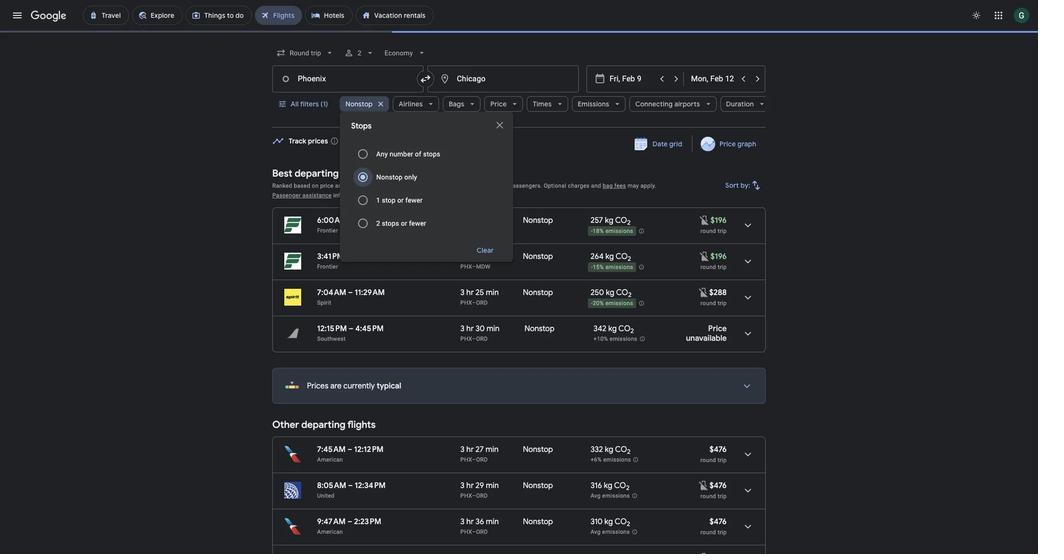 Task type: describe. For each thing, give the bounding box(es) containing it.
9:47 am
[[317, 518, 346, 527]]

3:41 pm frontier
[[317, 252, 344, 270]]

– inside 8:05 am – 12:34 pm united
[[348, 481, 353, 491]]

nonstop for 3 hr 25 min
[[523, 288, 553, 298]]

– inside 9:47 am – 2:23 pm american
[[347, 518, 352, 527]]

ranked based on price and convenience
[[272, 183, 381, 189]]

this price for this flight doesn't include overhead bin access. if you need a carry-on bag, use the bags filter to update prices. image for $288
[[698, 287, 709, 299]]

– inside 7:45 am – 12:12 pm american
[[347, 445, 352, 455]]

2 for 332
[[627, 448, 630, 456]]

3 for 3 hr 29 min
[[460, 481, 465, 491]]

co for 316
[[614, 481, 626, 491]]

– inside 3 hr 25 min phx – ord
[[472, 300, 476, 306]]

2 for 316
[[626, 484, 629, 493]]

$288
[[709, 288, 727, 298]]

price
[[320, 183, 334, 189]]

connecting airports button
[[629, 93, 716, 116]]

6 round from the top
[[700, 530, 716, 536]]

342 kg co 2
[[593, 324, 634, 335]]

ord for 27
[[476, 457, 488, 464]]

co for 250
[[616, 288, 628, 298]]

leaves phoenix sky harbor international airport at 8:05 am on friday, february 9 and arrives at o'hare international airport at 12:34 pm on friday, february 9. element
[[317, 481, 386, 491]]

332 kg co 2
[[591, 445, 630, 456]]

total duration 3 hr 36 min. element
[[460, 518, 523, 529]]

round trip for 316
[[700, 493, 727, 500]]

phx for 3 hr 30 min
[[460, 336, 472, 343]]

round for 316
[[700, 493, 716, 500]]

10:32 am
[[355, 216, 387, 226]]

+10% emissions
[[593, 336, 637, 343]]

– inside 3 hr 27 min phx – ord
[[472, 457, 476, 464]]

co for 264
[[616, 252, 628, 262]]

4:45 pm
[[355, 324, 384, 334]]

Arrival time: 12:34 PM. text field
[[355, 481, 386, 491]]

nonstop for 3 hr 36 min
[[523, 518, 553, 527]]

288 US dollars text field
[[709, 288, 727, 298]]

2 for 250
[[628, 291, 632, 299]]

bag
[[603, 183, 613, 189]]

of
[[415, 150, 421, 158]]

nonstop for 3 hr 29 min
[[523, 481, 553, 491]]

stops
[[351, 121, 372, 131]]

emissions button
[[572, 93, 626, 116]]

Departure time: 9:47 AM. text field
[[317, 518, 346, 527]]

nonstop flight. element for 342
[[525, 324, 554, 335]]

avg emissions for 310
[[591, 529, 630, 536]]

unavailable
[[686, 334, 727, 344]]

Departure time: 8:05 AM. text field
[[317, 481, 346, 491]]

based
[[294, 183, 310, 189]]

2 stops or fewer
[[376, 220, 426, 227]]

Departure time: 7:45 AM. text field
[[317, 445, 346, 455]]

southwest
[[317, 336, 346, 343]]

257
[[591, 216, 603, 226]]

kg for 316
[[604, 481, 612, 491]]

6 trip from the top
[[718, 530, 727, 536]]

30
[[476, 324, 485, 334]]

prices for are
[[307, 382, 328, 391]]

flights for other departing flights
[[347, 419, 376, 431]]

2 for 342
[[630, 327, 634, 335]]

310 kg co 2
[[591, 518, 630, 529]]

20
[[476, 252, 485, 262]]

- for 264
[[591, 264, 593, 271]]

Departure time: 12:15 PM. text field
[[317, 324, 347, 334]]

departing for best
[[295, 168, 339, 180]]

charges
[[568, 183, 590, 189]]

kg for 342
[[608, 324, 617, 334]]

Return text field
[[691, 66, 735, 92]]

12:12 pm
[[354, 445, 384, 455]]

total duration 3 hr 29 min. element
[[460, 481, 523, 492]]

currently
[[343, 382, 375, 391]]

leaves phoenix sky harbor international airport at 12:15 pm on friday, february 9 and arrives at o'hare international airport at 4:45 pm on friday, february 9. element
[[317, 324, 384, 334]]

united
[[317, 493, 335, 500]]

airports
[[674, 100, 700, 108]]

connecting airports
[[635, 100, 700, 108]]

main menu image
[[12, 10, 23, 21]]

+6%
[[591, 457, 602, 464]]

flight details. leaves phoenix sky harbor international airport at 7:04 am on friday, february 9 and arrives at o'hare international airport at 11:29 am on friday, february 9. image
[[736, 286, 759, 309]]

sort by: button
[[722, 174, 766, 197]]

264 kg co 2
[[591, 252, 631, 263]]

date grid
[[653, 140, 682, 148]]

american for 7:45 am
[[317, 457, 343, 464]]

ord for 25
[[476, 300, 488, 306]]

250
[[591, 288, 604, 298]]

$196 for 264
[[710, 252, 727, 262]]

flight details. leaves phoenix sky harbor international airport at 6:00 am on friday, february 9 and arrives at o'hare international airport at 10:32 am on friday, february 9. image
[[736, 214, 759, 237]]

27
[[476, 445, 484, 455]]

bags
[[449, 100, 464, 108]]

emissions down 264 kg co 2
[[605, 264, 633, 271]]

min for 3 hr 30 min
[[487, 324, 500, 334]]

airlines
[[399, 100, 423, 108]]

leaves phoenix sky harbor international airport at 7:45 am on friday, february 9 and arrives at o'hare international airport at 12:12 pm on friday, february 9. element
[[317, 445, 384, 455]]

2 for 264
[[628, 255, 631, 263]]

3 for 3 hr 36 min
[[460, 518, 465, 527]]

ord for 30
[[476, 336, 488, 343]]

airlines button
[[393, 93, 439, 116]]

– inside 3 hr 20 min phx – mdw
[[472, 264, 476, 270]]

29
[[476, 481, 484, 491]]

stop
[[382, 197, 396, 204]]

emissions down 316 kg co 2
[[602, 493, 630, 500]]

this price for this flight doesn't include overhead bin access. if you need a carry-on bag, use the bags filter to update prices. image for $476
[[698, 480, 709, 492]]

– inside the 3 hr 30 min phx – ord
[[472, 336, 476, 343]]

flights for best departing flights
[[341, 168, 369, 180]]

11:29 am
[[355, 288, 385, 298]]

best
[[272, 168, 292, 180]]

or for stop
[[397, 197, 404, 204]]

more details image
[[735, 375, 759, 398]]

– inside 7:04 am – 11:29 am spirit
[[348, 288, 353, 298]]

1
[[376, 197, 380, 204]]

departing for other
[[301, 419, 345, 431]]

all filters (1) button
[[272, 93, 336, 116]]

phx for 3 hr 20 min
[[460, 264, 472, 270]]

clear
[[477, 246, 494, 255]]

emissions down 250 kg co 2
[[605, 300, 633, 307]]

3 hr 29 min phx – ord
[[460, 481, 499, 500]]

(1)
[[320, 100, 328, 108]]

filters
[[300, 100, 319, 108]]

duration
[[726, 100, 754, 108]]

passenger assistance button
[[272, 192, 332, 199]]

or for stops
[[401, 220, 407, 227]]

nonstop flight. element for 316
[[523, 481, 553, 492]]

find the best price region
[[272, 135, 766, 160]]

spirit
[[317, 300, 331, 306]]

nonstop for 3 hr 20 min
[[523, 252, 553, 262]]

and inside prices include required taxes + fees for 2 passengers. optional charges and bag fees may apply. passenger assistance
[[591, 183, 601, 189]]

bag fees button
[[603, 183, 626, 189]]

clear button
[[465, 239, 505, 262]]

9:47 am – 2:23 pm american
[[317, 518, 381, 536]]

Departure time: 7:04 AM. text field
[[317, 288, 346, 298]]

nonstop flight. element for 332
[[523, 445, 553, 456]]

leaves phoenix sky harbor international airport at 6:00 am on friday, february 9 and arrives at o'hare international airport at 10:32 am on friday, february 9. element
[[317, 216, 387, 226]]

are
[[330, 382, 342, 391]]

kg for 250
[[606, 288, 614, 298]]

3 for 3 hr 20 min
[[460, 252, 465, 262]]

price for price
[[490, 100, 507, 108]]

+6% emissions
[[591, 457, 631, 464]]

332
[[591, 445, 603, 455]]

sort by:
[[725, 181, 750, 190]]

nonstop for 3 hr 30 min
[[525, 324, 554, 334]]

Arrival time: 2:23 PM. text field
[[354, 518, 381, 527]]

trip for 250
[[718, 300, 727, 307]]

3 for 3 hr 27 min
[[460, 445, 465, 455]]

hr for 36
[[466, 518, 474, 527]]

20%
[[593, 300, 604, 307]]

emissions down 332 kg co 2
[[603, 457, 631, 464]]

stops option group
[[351, 143, 502, 235]]

prices
[[308, 137, 328, 146]]

1 fees from the left
[[482, 183, 493, 189]]

price unavailable
[[686, 324, 727, 344]]

total duration 3 hr 32 min. element
[[460, 216, 523, 227]]

all
[[291, 100, 299, 108]]

3 for 3 hr 25 min
[[460, 288, 465, 298]]

loading results progress bar
[[0, 31, 1038, 33]]

include
[[416, 183, 435, 189]]

316
[[591, 481, 602, 491]]

7:04 am – 11:29 am spirit
[[317, 288, 385, 306]]

phx for 3 hr 27 min
[[460, 457, 472, 464]]

1 horizontal spatial stops
[[423, 150, 440, 158]]

hr for 30
[[466, 324, 474, 334]]

nonstop inside popup button
[[345, 100, 373, 108]]

main content containing best departing flights
[[272, 135, 766, 555]]

2:23 pm
[[354, 518, 381, 527]]

8:05 am
[[317, 481, 346, 491]]

12:34 pm
[[355, 481, 386, 491]]

emissions down 310 kg co 2
[[602, 529, 630, 536]]

nonstop inside the stops option group
[[376, 173, 403, 181]]

kg for 264
[[605, 252, 614, 262]]

316 kg co 2
[[591, 481, 629, 493]]

476 US dollars text field
[[709, 481, 727, 491]]

flight details. leaves phoenix sky harbor international airport at 8:05 am on friday, february 9 and arrives at o'hare international airport at 12:34 pm on friday, february 9. image
[[736, 479, 759, 503]]

2 for 310
[[627, 521, 630, 529]]

apply.
[[640, 183, 656, 189]]

co for 310
[[615, 518, 627, 527]]

196 US dollars text field
[[710, 216, 727, 226]]

3 for 3 hr 30 min
[[460, 324, 465, 334]]

2 inside the stops option group
[[376, 220, 380, 227]]

476 US dollars text field
[[709, 518, 727, 527]]

number
[[390, 150, 413, 158]]

times
[[533, 100, 552, 108]]

for
[[495, 183, 503, 189]]

times button
[[527, 93, 568, 116]]

date
[[653, 140, 668, 148]]

- for 250
[[591, 300, 593, 307]]

price graph
[[719, 140, 756, 148]]

phx for 3 hr 29 min
[[460, 493, 472, 500]]

196 US dollars text field
[[710, 252, 727, 262]]

any number of stops
[[376, 150, 440, 158]]

kg for 332
[[605, 445, 613, 455]]

leaves phoenix sky harbor international airport at 9:47 am on friday, february 9 and arrives at o'hare international airport at 2:23 pm on friday, february 9. element
[[317, 518, 381, 527]]

7:04 am
[[317, 288, 346, 298]]

learn more about tracked prices image
[[330, 137, 339, 146]]



Task type: locate. For each thing, give the bounding box(es) containing it.
4 3 from the top
[[460, 445, 465, 455]]

assistance
[[302, 192, 332, 199]]

american for 9:47 am
[[317, 529, 343, 536]]

4 phx from the top
[[460, 457, 472, 464]]

2 for 257
[[627, 219, 631, 227]]

5 ord from the top
[[476, 529, 488, 536]]

1 vertical spatial avg emissions
[[591, 529, 630, 536]]

15%
[[593, 264, 604, 271]]

ord down 27
[[476, 457, 488, 464]]

0 vertical spatial american
[[317, 457, 343, 464]]

1 horizontal spatial prices
[[397, 183, 414, 189]]

ord inside '3 hr 36 min phx – ord'
[[476, 529, 488, 536]]

min inside 3 hr 20 min phx – mdw
[[486, 252, 499, 262]]

round for 264
[[700, 264, 716, 271]]

1 vertical spatial this price for this flight doesn't include overhead bin access. if you need a carry-on bag, use the bags filter to update prices. image
[[698, 287, 709, 299]]

2 inside 257 kg co 2
[[627, 219, 631, 227]]

best departing flights
[[272, 168, 369, 180]]

stops down stop
[[382, 220, 399, 227]]

trip
[[718, 228, 727, 235], [718, 264, 727, 271], [718, 300, 727, 307], [718, 457, 727, 464], [718, 493, 727, 500], [718, 530, 727, 536]]

round down this price for this flight doesn't include overhead bin access. if you need a carry-on bag, use the bags filter to update prices. icon
[[700, 228, 716, 235]]

12:15 pm
[[317, 324, 347, 334]]

nonstop flight. element for 264
[[523, 252, 553, 263]]

ord inside 3 hr 27 min phx – ord
[[476, 457, 488, 464]]

co inside 316 kg co 2
[[614, 481, 626, 491]]

0 vertical spatial this price for this flight doesn't include overhead bin access. if you need a carry-on bag, use the bags filter to update prices. image
[[699, 251, 710, 262]]

$196
[[710, 216, 727, 226], [710, 252, 727, 262]]

flight details. leaves phoenix sky harbor international airport at 7:45 am on friday, february 9 and arrives at o'hare international airport at 12:12 pm on friday, february 9. image
[[736, 443, 759, 466]]

$476 left flight details. leaves phoenix sky harbor international airport at 7:45 am on friday, february 9 and arrives at o'hare international airport at 12:12 pm on friday, february 9. icon
[[709, 445, 727, 455]]

None search field
[[272, 41, 770, 262]]

stops right of
[[423, 150, 440, 158]]

avg emissions
[[591, 493, 630, 500], [591, 529, 630, 536]]

co for 342
[[618, 324, 630, 334]]

257 kg co 2
[[591, 216, 631, 227]]

bags button
[[443, 93, 481, 116]]

$196 for 257
[[710, 216, 727, 226]]

- down 250
[[591, 300, 593, 307]]

1 american from the top
[[317, 457, 343, 464]]

1 and from the left
[[335, 183, 345, 189]]

2 $476 from the top
[[709, 481, 727, 491]]

2 $196 from the top
[[710, 252, 727, 262]]

trip down 196 us dollars text field
[[718, 228, 727, 235]]

avg down 310
[[591, 529, 601, 536]]

total duration 3 hr 27 min. element
[[460, 445, 523, 456]]

None field
[[272, 44, 338, 62], [381, 44, 430, 62], [272, 44, 338, 62], [381, 44, 430, 62]]

avg emissions for 316
[[591, 493, 630, 500]]

kg for 257
[[605, 216, 613, 226]]

$476 round trip for 332
[[700, 445, 727, 464]]

taxes
[[460, 183, 475, 189]]

ranked
[[272, 183, 292, 189]]

– down the 25
[[472, 300, 476, 306]]

2 frontier from the top
[[317, 264, 338, 270]]

phx down total duration 3 hr 25 min. element
[[460, 300, 472, 306]]

– down the 36
[[472, 529, 476, 536]]

hr left 20
[[466, 252, 474, 262]]

or right stop
[[397, 197, 404, 204]]

trip down 476 us dollars text box
[[718, 493, 727, 500]]

hr inside 3 hr 20 min phx – mdw
[[466, 252, 474, 262]]

ord for 29
[[476, 493, 488, 500]]

3 hr from the top
[[466, 324, 474, 334]]

5 phx from the top
[[460, 493, 472, 500]]

price for price graph
[[719, 140, 736, 148]]

2 inside 310 kg co 2
[[627, 521, 630, 529]]

phx for 3 hr 25 min
[[460, 300, 472, 306]]

round for 257
[[700, 228, 716, 235]]

4 round from the top
[[700, 457, 716, 464]]

5 trip from the top
[[718, 493, 727, 500]]

prices inside prices include required taxes + fees for 2 passengers. optional charges and bag fees may apply. passenger assistance
[[397, 183, 414, 189]]

3 left 20
[[460, 252, 465, 262]]

kg up -15% emissions
[[605, 252, 614, 262]]

flight details. leaves phoenix sky harbor international airport at 12:15 pm on friday, february 9 and arrives at o'hare international airport at 4:45 pm on friday, february 9. image
[[736, 322, 759, 346]]

6 phx from the top
[[460, 529, 472, 536]]

0 vertical spatial frontier
[[317, 227, 338, 234]]

None text field
[[272, 66, 424, 93], [427, 66, 579, 93], [272, 66, 424, 93], [427, 66, 579, 93]]

trip for 264
[[718, 264, 727, 271]]

0 vertical spatial stops
[[423, 150, 440, 158]]

kg inside 342 kg co 2
[[608, 324, 617, 334]]

2 trip from the top
[[718, 264, 727, 271]]

3 left the 36
[[460, 518, 465, 527]]

1 vertical spatial frontier
[[317, 264, 338, 270]]

2 - from the top
[[591, 264, 593, 271]]

0 vertical spatial or
[[397, 197, 404, 204]]

emissions
[[605, 228, 633, 235], [605, 264, 633, 271], [605, 300, 633, 307], [610, 336, 637, 343], [603, 457, 631, 464], [602, 493, 630, 500], [602, 529, 630, 536]]

avg for 316
[[591, 493, 601, 500]]

0 vertical spatial -
[[591, 228, 593, 235]]

graph
[[737, 140, 756, 148]]

Departure time: 6:00 AM. text field
[[317, 216, 347, 226]]

fees right +
[[482, 183, 493, 189]]

$476 round trip for 310
[[700, 518, 727, 536]]

avg emissions down 316 kg co 2
[[591, 493, 630, 500]]

kg right 316 at the bottom right of the page
[[604, 481, 612, 491]]

min for 3 hr 20 min
[[486, 252, 499, 262]]

kg up -20% emissions on the right bottom
[[606, 288, 614, 298]]

connecting
[[635, 100, 673, 108]]

round for 250
[[700, 300, 716, 307]]

1 vertical spatial price
[[719, 140, 736, 148]]

or down 1 stop or fewer
[[401, 220, 407, 227]]

3 phx from the top
[[460, 336, 472, 343]]

1 hr from the top
[[466, 252, 474, 262]]

nonstop
[[345, 100, 373, 108], [376, 173, 403, 181], [523, 216, 553, 226], [523, 252, 553, 262], [523, 288, 553, 298], [525, 324, 554, 334], [523, 445, 553, 455], [523, 481, 553, 491], [523, 518, 553, 527]]

flight details. leaves phoenix sky harbor international airport at 3:41 pm on friday, february 9 and arrives at chicago midway international airport at 8:01 pm on friday, february 9. image
[[736, 250, 759, 273]]

change appearance image
[[965, 4, 988, 27]]

min
[[486, 252, 499, 262], [486, 288, 499, 298], [487, 324, 500, 334], [486, 445, 499, 455], [486, 481, 499, 491], [486, 518, 499, 527]]

–
[[472, 264, 476, 270], [348, 288, 353, 298], [472, 300, 476, 306], [349, 324, 353, 334], [472, 336, 476, 343], [347, 445, 352, 455], [472, 457, 476, 464], [348, 481, 353, 491], [472, 493, 476, 500], [347, 518, 352, 527], [472, 529, 476, 536]]

$476 round trip left flight details. leaves phoenix sky harbor international airport at 9:47 am on friday, february 9 and arrives at o'hare international airport at 2:23 pm on friday, february 9. "icon"
[[700, 518, 727, 536]]

hr for 25
[[466, 288, 474, 298]]

3 hr 20 min phx – mdw
[[460, 252, 499, 270]]

Departure text field
[[610, 66, 654, 92]]

round down '$288'
[[700, 300, 716, 307]]

25
[[476, 288, 484, 298]]

2 hr from the top
[[466, 288, 474, 298]]

phx inside 3 hr 25 min phx – ord
[[460, 300, 472, 306]]

price left the graph
[[719, 140, 736, 148]]

close dialog image
[[494, 120, 505, 131]]

– right 8:05 am
[[348, 481, 353, 491]]

0 vertical spatial avg
[[591, 493, 601, 500]]

ord inside the 3 hr 30 min phx – ord
[[476, 336, 488, 343]]

price left flight details. leaves phoenix sky harbor international airport at 12:15 pm on friday, february 9 and arrives at o'hare international airport at 4:45 pm on friday, february 9. icon
[[708, 324, 727, 334]]

nonstop flight. element for 310
[[523, 518, 553, 529]]

nonstop only
[[376, 173, 417, 181]]

passengers.
[[509, 183, 542, 189]]

nonstop flight. element for 250
[[523, 288, 553, 299]]

3 left '29' at bottom
[[460, 481, 465, 491]]

0 horizontal spatial stops
[[382, 220, 399, 227]]

total duration 3 hr 30 min. element
[[460, 324, 525, 335]]

hr inside 3 hr 25 min phx – ord
[[466, 288, 474, 298]]

1 $476 round trip from the top
[[700, 445, 727, 464]]

fees right 'bag'
[[614, 183, 626, 189]]

round trip for 257
[[700, 228, 727, 235]]

1 vertical spatial flights
[[347, 419, 376, 431]]

3 inside 3 hr 20 min phx – mdw
[[460, 252, 465, 262]]

date grid button
[[627, 135, 690, 153]]

hr inside 3 hr 27 min phx – ord
[[466, 445, 474, 455]]

$476 round trip
[[700, 445, 727, 464], [700, 518, 727, 536]]

Arrival time: 4:45 PM. text field
[[355, 324, 384, 334]]

$476 for 332
[[709, 445, 727, 455]]

hr
[[466, 252, 474, 262], [466, 288, 474, 298], [466, 324, 474, 334], [466, 445, 474, 455], [466, 481, 474, 491], [466, 518, 474, 527]]

4 ord from the top
[[476, 493, 488, 500]]

1 vertical spatial $196
[[710, 252, 727, 262]]

only
[[404, 173, 417, 181]]

trip down $476 text field in the right bottom of the page
[[718, 530, 727, 536]]

3 hr 30 min phx – ord
[[460, 324, 500, 343]]

hr left the 25
[[466, 288, 474, 298]]

other
[[272, 419, 299, 431]]

hr inside 3 hr 29 min phx – ord
[[466, 481, 474, 491]]

1 vertical spatial departing
[[301, 419, 345, 431]]

0 vertical spatial $476 round trip
[[700, 445, 727, 464]]

fewer for 2 stops or fewer
[[409, 220, 426, 227]]

this price for this flight doesn't include overhead bin access. if you need a carry-on bag, use the bags filter to update prices. image up price unavailable
[[698, 287, 709, 299]]

american
[[317, 457, 343, 464], [317, 529, 343, 536]]

co up -15% emissions
[[616, 252, 628, 262]]

2 vertical spatial -
[[591, 300, 593, 307]]

co inside 332 kg co 2
[[615, 445, 627, 455]]

Arrival time: 11:29 AM. text field
[[355, 288, 385, 298]]

2 $476 round trip from the top
[[700, 518, 727, 536]]

1 phx from the top
[[460, 264, 472, 270]]

min for 3 hr 25 min
[[486, 288, 499, 298]]

3 trip from the top
[[718, 300, 727, 307]]

5 3 from the top
[[460, 481, 465, 491]]

co right 310
[[615, 518, 627, 527]]

1 vertical spatial $476
[[709, 481, 727, 491]]

2 inside prices include required taxes + fees for 2 passengers. optional charges and bag fees may apply. passenger assistance
[[504, 183, 508, 189]]

price
[[490, 100, 507, 108], [719, 140, 736, 148], [708, 324, 727, 334]]

price inside price unavailable
[[708, 324, 727, 334]]

1 - from the top
[[591, 228, 593, 235]]

round
[[700, 228, 716, 235], [700, 264, 716, 271], [700, 300, 716, 307], [700, 457, 716, 464], [700, 493, 716, 500], [700, 530, 716, 536]]

fees
[[482, 183, 493, 189], [614, 183, 626, 189]]

6 hr from the top
[[466, 518, 474, 527]]

$476 left flight details. leaves phoenix sky harbor international airport at 8:05 am on friday, february 9 and arrives at o'hare international airport at 12:34 pm on friday, february 9. icon at the right bottom of page
[[709, 481, 727, 491]]

phx for 3 hr 36 min
[[460, 529, 472, 536]]

2 ord from the top
[[476, 336, 488, 343]]

– inside '3 hr 36 min phx – ord'
[[472, 529, 476, 536]]

3 hr 25 min phx – ord
[[460, 288, 499, 306]]

frontier down 3:41 pm
[[317, 264, 338, 270]]

flight details. leaves phoenix sky harbor international airport at 9:47 am on friday, february 9 and arrives at o'hare international airport at 2:23 pm on friday, february 9. image
[[736, 516, 759, 539]]

leaves phoenix sky harbor international airport at 7:04 am on friday, february 9 and arrives at o'hare international airport at 11:29 am on friday, february 9. element
[[317, 288, 385, 298]]

3 inside the 3 hr 30 min phx – ord
[[460, 324, 465, 334]]

ord down '29' at bottom
[[476, 493, 488, 500]]

0 horizontal spatial and
[[335, 183, 345, 189]]

prices are currently typical
[[307, 382, 401, 391]]

kg inside 332 kg co 2
[[605, 445, 613, 455]]

0 horizontal spatial fees
[[482, 183, 493, 189]]

american inside 9:47 am – 2:23 pm american
[[317, 529, 343, 536]]

2 american from the top
[[317, 529, 343, 536]]

8:05 am – 12:34 pm united
[[317, 481, 386, 500]]

3 inside 3 hr 29 min phx – ord
[[460, 481, 465, 491]]

0 horizontal spatial prices
[[307, 382, 328, 391]]

this price for this flight doesn't include overhead bin access. if you need a carry-on bag, use the bags filter to update prices. image down this price for this flight doesn't include overhead bin access. if you need a carry-on bag, use the bags filter to update prices. icon
[[699, 251, 710, 262]]

trip down $196 text box
[[718, 264, 727, 271]]

co up +10% emissions
[[618, 324, 630, 334]]

1 vertical spatial -
[[591, 264, 593, 271]]

hr left 27
[[466, 445, 474, 455]]

– right 7:45 am text field
[[347, 445, 352, 455]]

1 avg emissions from the top
[[591, 493, 630, 500]]

476 US dollars text field
[[709, 445, 727, 455]]

convenience
[[347, 183, 381, 189]]

avg for 310
[[591, 529, 601, 536]]

phx
[[460, 264, 472, 270], [460, 300, 472, 306], [460, 336, 472, 343], [460, 457, 472, 464], [460, 493, 472, 500], [460, 529, 472, 536]]

min right 27
[[486, 445, 499, 455]]

1 round trip from the top
[[700, 228, 727, 235]]

price inside popup button
[[490, 100, 507, 108]]

co up -20% emissions on the right bottom
[[616, 288, 628, 298]]

3 round trip from the top
[[700, 300, 727, 307]]

round down $476 text field in the right bottom of the page
[[700, 530, 716, 536]]

price inside 'button'
[[719, 140, 736, 148]]

co inside 250 kg co 2
[[616, 288, 628, 298]]

+10%
[[593, 336, 608, 343]]

– inside 12:15 pm – 4:45 pm southwest
[[349, 324, 353, 334]]

avg down 316 at the bottom right of the page
[[591, 493, 601, 500]]

phx inside 3 hr 20 min phx – mdw
[[460, 264, 472, 270]]

2 button
[[340, 41, 379, 65]]

round down $476 text box
[[700, 457, 716, 464]]

– left 2:23 pm
[[347, 518, 352, 527]]

co
[[615, 216, 627, 226], [616, 252, 628, 262], [616, 288, 628, 298], [618, 324, 630, 334], [615, 445, 627, 455], [614, 481, 626, 491], [615, 518, 627, 527]]

fewer down include
[[405, 197, 423, 204]]

0 vertical spatial fewer
[[405, 197, 423, 204]]

price up close dialog icon
[[490, 100, 507, 108]]

round trip for 264
[[700, 264, 727, 271]]

prices
[[397, 183, 414, 189], [307, 382, 328, 391]]

co up -18% emissions
[[615, 216, 627, 226]]

1 vertical spatial stops
[[382, 220, 399, 227]]

2 inside 250 kg co 2
[[628, 291, 632, 299]]

american down 7:45 am at the bottom left of the page
[[317, 457, 343, 464]]

1 frontier from the top
[[317, 227, 338, 234]]

ord
[[476, 300, 488, 306], [476, 336, 488, 343], [476, 457, 488, 464], [476, 493, 488, 500], [476, 529, 488, 536]]

nonstop for 3 hr 27 min
[[523, 445, 553, 455]]

2 inside 316 kg co 2
[[626, 484, 629, 493]]

min for 3 hr 29 min
[[486, 481, 499, 491]]

$476 left flight details. leaves phoenix sky harbor international airport at 9:47 am on friday, february 9 and arrives at o'hare international airport at 2:23 pm on friday, february 9. "icon"
[[709, 518, 727, 527]]

nonstop button
[[340, 93, 389, 116]]

3
[[460, 252, 465, 262], [460, 288, 465, 298], [460, 324, 465, 334], [460, 445, 465, 455], [460, 481, 465, 491], [460, 518, 465, 527]]

co up the +6% emissions
[[615, 445, 627, 455]]

$476 for 310
[[709, 518, 727, 527]]

0 vertical spatial $476
[[709, 445, 727, 455]]

1 vertical spatial $476 round trip
[[700, 518, 727, 536]]

fewer for 1 stop or fewer
[[405, 197, 423, 204]]

phx inside the 3 hr 30 min phx – ord
[[460, 336, 472, 343]]

total duration 3 hr 20 min. element
[[460, 252, 523, 263]]

0 vertical spatial departing
[[295, 168, 339, 180]]

departing
[[295, 168, 339, 180], [301, 419, 345, 431]]

3 left 27
[[460, 445, 465, 455]]

hr inside the 3 hr 30 min phx – ord
[[466, 324, 474, 334]]

4 trip from the top
[[718, 457, 727, 464]]

1 round from the top
[[700, 228, 716, 235]]

all filters (1)
[[291, 100, 328, 108]]

5 hr from the top
[[466, 481, 474, 491]]

min inside 3 hr 29 min phx – ord
[[486, 481, 499, 491]]

round down 476 us dollars text box
[[700, 493, 716, 500]]

phx inside 3 hr 27 min phx – ord
[[460, 457, 472, 464]]

1 trip from the top
[[718, 228, 727, 235]]

3 left 30
[[460, 324, 465, 334]]

kg right 310
[[604, 518, 613, 527]]

kg for 310
[[604, 518, 613, 527]]

3 inside 3 hr 27 min phx – ord
[[460, 445, 465, 455]]

prices left are
[[307, 382, 328, 391]]

mdw
[[476, 264, 490, 270]]

1 stop or fewer
[[376, 197, 423, 204]]

this price for this flight doesn't include overhead bin access. if you need a carry-on bag, use the bags filter to update prices. image down $476 text box
[[698, 480, 709, 492]]

prices include required taxes + fees for 2 passengers. optional charges and bag fees may apply. passenger assistance
[[272, 183, 656, 199]]

2 avg emissions from the top
[[591, 529, 630, 536]]

by:
[[741, 181, 750, 190]]

emissions
[[578, 100, 609, 108]]

kg inside 264 kg co 2
[[605, 252, 614, 262]]

1 vertical spatial prices
[[307, 382, 328, 391]]

emissions down 257 kg co 2
[[605, 228, 633, 235]]

trip down 288 us dollars text field at bottom right
[[718, 300, 727, 307]]

18%
[[593, 228, 604, 235]]

price for price unavailable
[[708, 324, 727, 334]]

kg
[[605, 216, 613, 226], [605, 252, 614, 262], [606, 288, 614, 298], [608, 324, 617, 334], [605, 445, 613, 455], [604, 481, 612, 491], [604, 518, 613, 527]]

fewer down 1 stop or fewer
[[409, 220, 426, 227]]

optional
[[544, 183, 566, 189]]

1 vertical spatial fewer
[[409, 220, 426, 227]]

co inside 264 kg co 2
[[616, 252, 628, 262]]

phx left mdw
[[460, 264, 472, 270]]

$196 left flight details. leaves phoenix sky harbor international airport at 6:00 am on friday, february 9 and arrives at o'hare international airport at 10:32 am on friday, february 9. icon
[[710, 216, 727, 226]]

avg emissions down 310 kg co 2
[[591, 529, 630, 536]]

hr for 29
[[466, 481, 474, 491]]

min for 3 hr 36 min
[[486, 518, 499, 527]]

0 vertical spatial avg emissions
[[591, 493, 630, 500]]

trip down $476 text box
[[718, 457, 727, 464]]

3 hr 36 min phx – ord
[[460, 518, 499, 536]]

1 $196 from the top
[[710, 216, 727, 226]]

frontier down 6:00 am
[[317, 227, 338, 234]]

2 vertical spatial price
[[708, 324, 727, 334]]

$476 round trip up 476 us dollars text box
[[700, 445, 727, 464]]

6 3 from the top
[[460, 518, 465, 527]]

2 vertical spatial $476
[[709, 518, 727, 527]]

2 round from the top
[[700, 264, 716, 271]]

2 and from the left
[[591, 183, 601, 189]]

1 avg from the top
[[591, 493, 601, 500]]

2 3 from the top
[[460, 288, 465, 298]]

trip for 257
[[718, 228, 727, 235]]

min for 3 hr 27 min
[[486, 445, 499, 455]]

fewer
[[405, 197, 423, 204], [409, 220, 426, 227]]

nonstop flight. element for 257
[[523, 216, 553, 227]]

1 $476 from the top
[[709, 445, 727, 455]]

co inside 310 kg co 2
[[615, 518, 627, 527]]

round trip down '$288'
[[700, 300, 727, 307]]

kg up the +6% emissions
[[605, 445, 613, 455]]

co inside 342 kg co 2
[[618, 324, 630, 334]]

ord inside 3 hr 29 min phx – ord
[[476, 493, 488, 500]]

min inside 3 hr 25 min phx – ord
[[486, 288, 499, 298]]

kg inside 310 kg co 2
[[604, 518, 613, 527]]

min right the 25
[[486, 288, 499, 298]]

3 $476 from the top
[[709, 518, 727, 527]]

1 vertical spatial or
[[401, 220, 407, 227]]

342
[[593, 324, 606, 334]]

4 hr from the top
[[466, 445, 474, 455]]

2 fees from the left
[[614, 183, 626, 189]]

– down '29' at bottom
[[472, 493, 476, 500]]

frontier inside 3:41 pm frontier
[[317, 264, 338, 270]]

departing up on
[[295, 168, 339, 180]]

0 vertical spatial price
[[490, 100, 507, 108]]

- down 264
[[591, 264, 593, 271]]

hr left the 36
[[466, 518, 474, 527]]

co for 257
[[615, 216, 627, 226]]

this price for this flight doesn't include overhead bin access. if you need a carry-on bag, use the bags filter to update prices. image for $196
[[699, 251, 710, 262]]

1 horizontal spatial fees
[[614, 183, 626, 189]]

round trip down 196 us dollars text field
[[700, 228, 727, 235]]

- for 257
[[591, 228, 593, 235]]

phx inside 3 hr 29 min phx – ord
[[460, 493, 472, 500]]

duration button
[[720, 93, 770, 116]]

1 3 from the top
[[460, 252, 465, 262]]

3 inside 3 hr 25 min phx – ord
[[460, 288, 465, 298]]

– down 20
[[472, 264, 476, 270]]

kg up +10% emissions
[[608, 324, 617, 334]]

round trip for 250
[[700, 300, 727, 307]]

2 vertical spatial this price for this flight doesn't include overhead bin access. if you need a carry-on bag, use the bags filter to update prices. image
[[698, 480, 709, 492]]

co for 332
[[615, 445, 627, 455]]

2 avg from the top
[[591, 529, 601, 536]]

trip for 316
[[718, 493, 727, 500]]

1 horizontal spatial and
[[591, 183, 601, 189]]

min inside the 3 hr 30 min phx – ord
[[487, 324, 500, 334]]

– inside 3 hr 29 min phx – ord
[[472, 493, 476, 500]]

kg inside 316 kg co 2
[[604, 481, 612, 491]]

– down 27
[[472, 457, 476, 464]]

min inside 3 hr 27 min phx – ord
[[486, 445, 499, 455]]

4 round trip from the top
[[700, 493, 727, 500]]

passenger
[[272, 192, 301, 199]]

1 ord from the top
[[476, 300, 488, 306]]

this price for this flight doesn't include overhead bin access. if you need a carry-on bag, use the bags filter to update prices. image
[[699, 215, 710, 226]]

kg inside 257 kg co 2
[[605, 216, 613, 226]]

12:15 pm – 4:45 pm southwest
[[317, 324, 384, 343]]

ord for 36
[[476, 529, 488, 536]]

2 inside 264 kg co 2
[[628, 255, 631, 263]]

phx inside '3 hr 36 min phx – ord'
[[460, 529, 472, 536]]

phx down total duration 3 hr 27 min. element
[[460, 457, 472, 464]]

swap origin and destination. image
[[420, 73, 431, 85]]

3 ord from the top
[[476, 457, 488, 464]]

2 inside popup button
[[358, 49, 362, 57]]

0 vertical spatial $196
[[710, 216, 727, 226]]

0 vertical spatial flights
[[341, 168, 369, 180]]

Arrival time: 10:32 AM. text field
[[355, 216, 387, 226]]

this price for this flight doesn't include overhead bin access. if you need a carry-on bag, use the bags filter to update prices. image
[[699, 251, 710, 262], [698, 287, 709, 299], [698, 480, 709, 492]]

round trip down $196 text box
[[700, 264, 727, 271]]

0 vertical spatial prices
[[397, 183, 414, 189]]

ord down the 36
[[476, 529, 488, 536]]

any
[[376, 150, 388, 158]]

hr left 30
[[466, 324, 474, 334]]

hr left '29' at bottom
[[466, 481, 474, 491]]

3 - from the top
[[591, 300, 593, 307]]

flights up 12:12 pm text field
[[347, 419, 376, 431]]

3 inside '3 hr 36 min phx – ord'
[[460, 518, 465, 527]]

hr for 27
[[466, 445, 474, 455]]

hr inside '3 hr 36 min phx – ord'
[[466, 518, 474, 527]]

avg
[[591, 493, 601, 500], [591, 529, 601, 536]]

none search field containing stops
[[272, 41, 770, 262]]

5 round from the top
[[700, 493, 716, 500]]

2 phx from the top
[[460, 300, 472, 306]]

– left 4:45 pm
[[349, 324, 353, 334]]

phx down total duration 3 hr 29 min. element
[[460, 493, 472, 500]]

Arrival time: 12:12 PM. text field
[[354, 445, 384, 455]]

– right 7:04 am text box
[[348, 288, 353, 298]]

-18% emissions
[[591, 228, 633, 235]]

310
[[591, 518, 603, 527]]

2 round trip from the top
[[700, 264, 727, 271]]

nonstop flight. element
[[523, 216, 553, 227], [523, 252, 553, 263], [523, 288, 553, 299], [525, 324, 554, 335], [523, 445, 553, 456], [523, 481, 553, 492], [523, 518, 553, 529]]

1 vertical spatial avg
[[591, 529, 601, 536]]

main content
[[272, 135, 766, 555]]

3 left the 25
[[460, 288, 465, 298]]

co right 316 at the bottom right of the page
[[614, 481, 626, 491]]

kg inside 250 kg co 2
[[606, 288, 614, 298]]

- down 257
[[591, 228, 593, 235]]

Departure time: 3:41 PM. text field
[[317, 252, 344, 262]]

min inside '3 hr 36 min phx – ord'
[[486, 518, 499, 527]]

1 vertical spatial american
[[317, 529, 343, 536]]

american inside 7:45 am – 12:12 pm american
[[317, 457, 343, 464]]

price graph button
[[694, 135, 764, 153]]

ord inside 3 hr 25 min phx – ord
[[476, 300, 488, 306]]

round trip down 476 us dollars text box
[[700, 493, 727, 500]]

2 inside 332 kg co 2
[[627, 448, 630, 456]]

emissions down 342 kg co 2
[[610, 336, 637, 343]]

min right 30
[[487, 324, 500, 334]]

3 3 from the top
[[460, 324, 465, 334]]

min right the 36
[[486, 518, 499, 527]]

3 round from the top
[[700, 300, 716, 307]]

$476
[[709, 445, 727, 455], [709, 481, 727, 491], [709, 518, 727, 527]]

co inside 257 kg co 2
[[615, 216, 627, 226]]

total duration 3 hr 25 min. element
[[460, 288, 523, 299]]

2 inside 342 kg co 2
[[630, 327, 634, 335]]

departing up 7:45 am at the bottom left of the page
[[301, 419, 345, 431]]



Task type: vqa. For each thing, say whether or not it's contained in the screenshot.
footer inside Google Maps element
no



